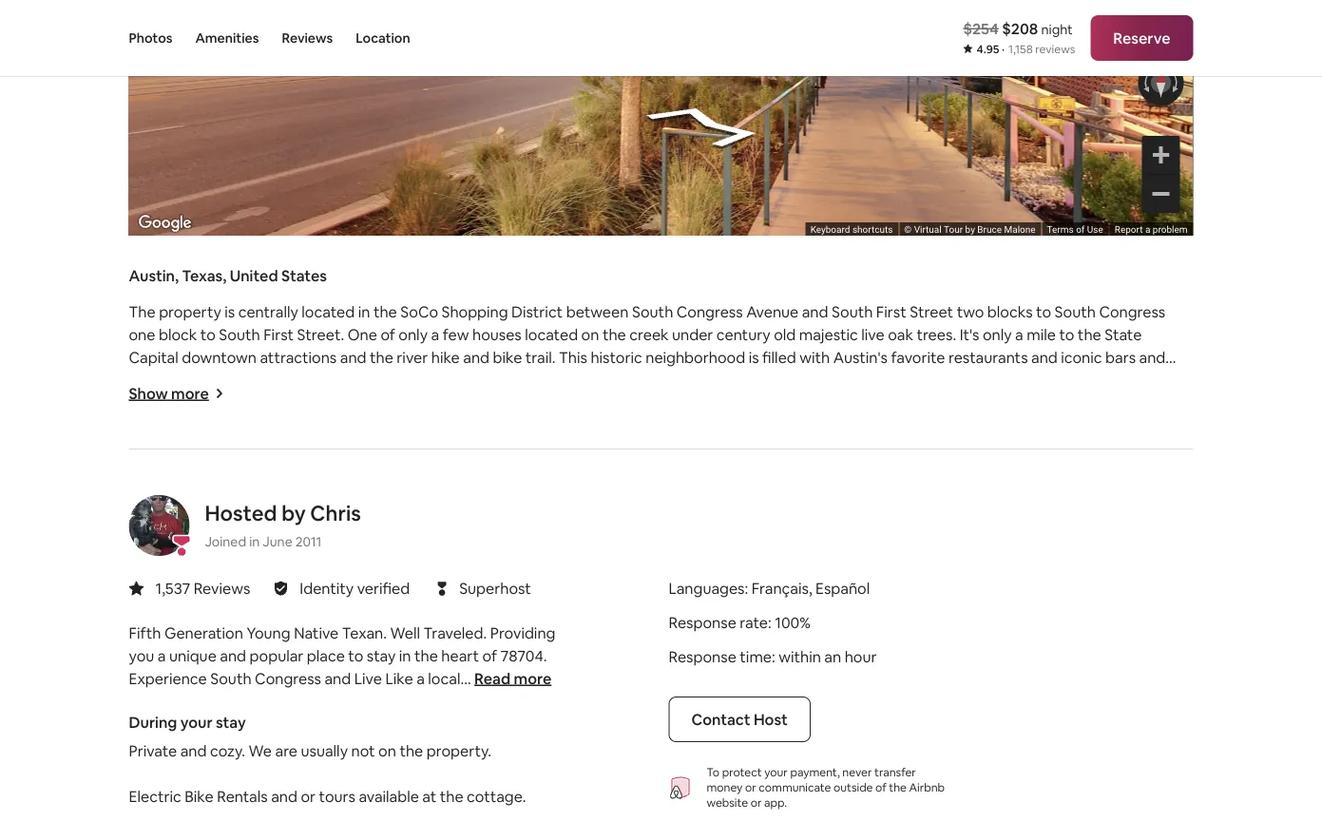 Task type: vqa. For each thing, say whether or not it's contained in the screenshot.
the Generation
yes



Task type: locate. For each thing, give the bounding box(es) containing it.
south up creek on the top of the page
[[632, 302, 673, 321]]

oak
[[888, 324, 913, 344]]

100%
[[775, 612, 811, 632]]

stay
[[367, 646, 396, 665], [216, 712, 246, 732]]

hosted
[[205, 499, 277, 526]]

filled
[[762, 347, 796, 367]]

response for response rate
[[669, 612, 737, 632]]

to
[[707, 765, 720, 780]]

only
[[399, 324, 428, 344], [983, 324, 1012, 344]]

0 horizontal spatial stay
[[216, 712, 246, 732]]

: up response rate : 100%
[[745, 578, 748, 598]]

fifth generation young native texan.  well traveled.    providing you a unique and popular  place to stay  in the heart of 78704. experience south congress and live like a local…
[[129, 623, 556, 688]]

1 response from the top
[[669, 612, 737, 632]]

1 horizontal spatial first
[[876, 302, 907, 321]]

1 vertical spatial on
[[378, 741, 396, 760]]

street.
[[297, 324, 344, 344]]

0 vertical spatial reviews
[[282, 29, 333, 47]]

venues
[[173, 370, 223, 390]]

heart
[[441, 646, 479, 665]]

1 vertical spatial more
[[514, 669, 552, 688]]

1 horizontal spatial by
[[965, 224, 975, 235]]

electric bike rentals and or tours available at the cottage.
[[129, 786, 526, 806]]

0 horizontal spatial congress
[[255, 669, 321, 688]]

few
[[443, 324, 469, 344]]

a left "mile"
[[1015, 324, 1024, 344]]

and down 'generation'
[[220, 646, 246, 665]]

problem
[[1153, 224, 1188, 235]]

0 vertical spatial located
[[302, 302, 355, 321]]

amenities
[[195, 29, 259, 47]]

0 vertical spatial is
[[225, 302, 235, 321]]

first
[[876, 302, 907, 321], [263, 324, 294, 344]]

iconic
[[1061, 347, 1102, 367]]

of
[[1076, 224, 1085, 235], [381, 324, 395, 344], [250, 370, 265, 390], [483, 646, 497, 665], [876, 780, 887, 795]]

use
[[1087, 224, 1103, 235]]

2 horizontal spatial in
[[399, 646, 411, 665]]

the left the property. at the left
[[400, 741, 423, 760]]

district
[[512, 302, 563, 321]]

your up cozy. in the left of the page
[[180, 712, 213, 732]]

during your stay
[[129, 712, 246, 732]]

amenities button
[[195, 0, 259, 76]]

majestic
[[799, 324, 858, 344]]

and down attractions
[[312, 370, 339, 390]]

stay inside the fifth generation young native texan.  well traveled.    providing you a unique and popular  place to stay  in the heart of 78704. experience south congress and live like a local…
[[367, 646, 396, 665]]

congress inside the fifth generation young native texan.  well traveled.    providing you a unique and popular  place to stay  in the heart of 78704. experience south congress and live like a local…
[[255, 669, 321, 688]]

or left tours
[[301, 786, 316, 806]]

are
[[275, 741, 298, 760]]

1,158
[[1009, 42, 1033, 57]]

1 vertical spatial stay
[[216, 712, 246, 732]]

terms of use
[[1047, 224, 1103, 235]]

transfer
[[875, 765, 916, 780]]

0 vertical spatial by
[[965, 224, 975, 235]]

in inside hosted by chris joined in june 2011
[[249, 533, 260, 550]]

0 vertical spatial more
[[171, 383, 209, 403]]

cottage.
[[467, 786, 526, 806]]

protect
[[722, 765, 762, 780]]

century
[[717, 324, 771, 344]]

1 horizontal spatial in
[[358, 302, 370, 321]]

first up oak
[[876, 302, 907, 321]]

0 horizontal spatial more
[[171, 383, 209, 403]]

the inside the fifth generation young native texan.  well traveled.    providing you a unique and popular  place to stay  in the heart of 78704. experience south congress and live like a local…
[[414, 646, 438, 665]]

of right one at the top of the page
[[381, 324, 395, 344]]

and right bars
[[1139, 347, 1166, 367]]

1 vertical spatial first
[[263, 324, 294, 344]]

1 vertical spatial is
[[749, 347, 759, 367]]

verified
[[357, 578, 410, 598]]

contact
[[692, 709, 751, 729]]

0 horizontal spatial on
[[378, 741, 396, 760]]

a right 'you'
[[158, 646, 166, 665]]

to up downtown
[[200, 324, 216, 344]]

the
[[129, 302, 156, 321]]

soco
[[400, 302, 438, 321]]

1 horizontal spatial your
[[764, 765, 788, 780]]

money
[[707, 780, 743, 795]]

0 vertical spatial first
[[876, 302, 907, 321]]

response down response rate : 100%
[[669, 647, 737, 666]]

blocks
[[988, 302, 1033, 321]]

languages
[[669, 578, 745, 598]]

is down century
[[749, 347, 759, 367]]

a left few
[[431, 324, 439, 344]]

the up one at the top of the page
[[373, 302, 397, 321]]

0 horizontal spatial only
[[399, 324, 428, 344]]

languages : français, español
[[669, 578, 870, 598]]

: left within
[[772, 647, 775, 666]]

keyboard shortcuts
[[811, 224, 893, 235]]

1 horizontal spatial on
[[581, 324, 599, 344]]

host
[[754, 709, 788, 729]]

1 vertical spatial by
[[281, 499, 306, 526]]

keyboard
[[811, 224, 850, 235]]

more for show more
[[171, 383, 209, 403]]

the down transfer
[[889, 780, 907, 795]]

photos
[[129, 29, 173, 47]]

on
[[581, 324, 599, 344], [378, 741, 396, 760]]

and
[[802, 302, 828, 321], [340, 347, 366, 367], [463, 347, 490, 367], [1031, 347, 1058, 367], [1139, 347, 1166, 367], [312, 370, 339, 390], [220, 646, 246, 665], [325, 669, 351, 688], [180, 741, 207, 760], [271, 786, 297, 806]]

more right the show
[[171, 383, 209, 403]]

1 vertical spatial response
[[669, 647, 737, 666]]

1 vertical spatial in
[[249, 533, 260, 550]]

0 vertical spatial response
[[669, 612, 737, 632]]

only up the river in the top left of the page
[[399, 324, 428, 344]]

reviews down the joined
[[194, 578, 250, 598]]

congress up the state
[[1099, 302, 1166, 321]]

texas,
[[182, 265, 227, 285]]

well
[[390, 623, 420, 642]]

response for response time
[[669, 647, 737, 666]]

bike
[[185, 786, 214, 806]]

terms of use link
[[1047, 224, 1103, 235]]

0 vertical spatial stay
[[367, 646, 396, 665]]

more down 78704.
[[514, 669, 552, 688]]

native
[[294, 623, 339, 642]]

between
[[566, 302, 629, 321]]

only up restaurants
[[983, 324, 1012, 344]]

0 vertical spatial your
[[180, 712, 213, 732]]

south up "mile"
[[1055, 302, 1096, 321]]

is down austin, texas, united states
[[225, 302, 235, 321]]

response
[[669, 612, 737, 632], [669, 647, 737, 666]]

read
[[474, 669, 511, 688]]

󰀃
[[438, 577, 447, 600]]

: for rate
[[768, 612, 772, 632]]

of up read
[[483, 646, 497, 665]]

to up "mile"
[[1036, 302, 1051, 321]]

reviews
[[1036, 42, 1075, 57]]

and right rentals
[[271, 786, 297, 806]]

on down between
[[581, 324, 599, 344]]

in down well
[[399, 646, 411, 665]]

at
[[422, 786, 437, 806]]

0 vertical spatial on
[[581, 324, 599, 344]]

1 horizontal spatial more
[[514, 669, 552, 688]]

1 vertical spatial located
[[525, 324, 578, 344]]

experience
[[129, 669, 207, 688]]

superhost
[[459, 579, 531, 598]]

on right not
[[378, 741, 396, 760]]

located up trail.
[[525, 324, 578, 344]]

the up iconic
[[1078, 324, 1101, 344]]

: left 100%
[[768, 612, 772, 632]]

2 response from the top
[[669, 647, 737, 666]]

and down one at the top of the page
[[340, 347, 366, 367]]

south down unique
[[210, 669, 252, 688]]

of down transfer
[[876, 780, 887, 795]]

south inside the fifth generation young native texan.  well traveled.    providing you a unique and popular  place to stay  in the heart of 78704. experience south congress and live like a local…
[[210, 669, 252, 688]]

response time : within an hour
[[669, 647, 877, 666]]

congress down popular
[[255, 669, 321, 688]]

by inside hosted by chris joined in june 2011
[[281, 499, 306, 526]]

one
[[348, 324, 377, 344]]

congress up the under
[[677, 302, 743, 321]]

1 horizontal spatial only
[[983, 324, 1012, 344]]

1,537 reviews
[[155, 578, 250, 598]]

the down well
[[414, 646, 438, 665]]

south
[[632, 302, 673, 321], [832, 302, 873, 321], [1055, 302, 1096, 321], [219, 324, 260, 344], [210, 669, 252, 688]]

1 horizontal spatial reviews
[[282, 29, 333, 47]]

more inside button
[[514, 669, 552, 688]]

located up street.
[[302, 302, 355, 321]]

in left june
[[249, 533, 260, 550]]

joined
[[205, 533, 246, 550]]

this
[[559, 347, 587, 367]]

0 horizontal spatial in
[[249, 533, 260, 550]]

under
[[672, 324, 713, 344]]

by up 2011
[[281, 499, 306, 526]]

cozy.
[[210, 741, 245, 760]]

the inside to protect your payment, never transfer money or communicate outside of the airbnb website or app.
[[889, 780, 907, 795]]

stay up live
[[367, 646, 396, 665]]

0 horizontal spatial is
[[225, 302, 235, 321]]

the up historic
[[603, 324, 626, 344]]

to down texan.
[[348, 646, 363, 665]]

in up one at the top of the page
[[358, 302, 370, 321]]

a right report
[[1145, 224, 1151, 235]]

june
[[263, 533, 292, 550]]

your up communicate
[[764, 765, 788, 780]]

street
[[910, 302, 954, 321]]

austin, texas, united states
[[129, 265, 327, 285]]

more for read more
[[514, 669, 552, 688]]

2 vertical spatial :
[[772, 647, 775, 666]]

2 vertical spatial in
[[399, 646, 411, 665]]

photos button
[[129, 0, 173, 76]]

first down centrally
[[263, 324, 294, 344]]

1 vertical spatial :
[[768, 612, 772, 632]]

traveled.
[[423, 623, 487, 642]]

shopping
[[442, 302, 508, 321]]

response down languages
[[669, 612, 737, 632]]

available
[[359, 786, 419, 806]]

© virtual tour by bruce malone
[[904, 224, 1036, 235]]

0 horizontal spatial reviews
[[194, 578, 250, 598]]

by
[[965, 224, 975, 235], [281, 499, 306, 526]]

reviews left "location"
[[282, 29, 333, 47]]

by right tour
[[965, 224, 975, 235]]

stay up cozy. in the left of the page
[[216, 712, 246, 732]]

chris is a superhost. learn more about chris. image
[[129, 495, 190, 556], [129, 495, 190, 556]]

report
[[1115, 224, 1143, 235]]

0 horizontal spatial by
[[281, 499, 306, 526]]

0 vertical spatial in
[[358, 302, 370, 321]]

south up downtown
[[219, 324, 260, 344]]

on inside the property is centrally located in the soco shopping district between south congress avenue and south first street two blocks to south congress one block to south first street. one of only a few houses located on the creek under century old majestic live oak trees. it's only a mile to the state capital downtown attractions and the river hike and bike trail.  this historic neighborhood is filled with austin's favorite restaurants and iconic bars and music venues full of cultur and history.
[[581, 324, 599, 344]]

1 vertical spatial reviews
[[194, 578, 250, 598]]

creek
[[630, 324, 669, 344]]

1 horizontal spatial stay
[[367, 646, 396, 665]]

1 vertical spatial your
[[764, 765, 788, 780]]



Task type: describe. For each thing, give the bounding box(es) containing it.
property
[[159, 302, 221, 321]]

of right full
[[250, 370, 265, 390]]

communicate
[[759, 780, 831, 795]]

or down protect
[[745, 780, 756, 795]]

cultur
[[268, 370, 309, 390]]

we
[[249, 741, 272, 760]]

private and cozy.  we are usually not on the property.
[[129, 741, 492, 760]]

website
[[707, 795, 748, 810]]

centrally
[[238, 302, 298, 321]]

full
[[226, 370, 247, 390]]

not
[[351, 741, 375, 760]]

south up live
[[832, 302, 873, 321]]

shortcuts
[[853, 224, 893, 235]]

response rate : 100%
[[669, 612, 811, 632]]

favorite
[[891, 347, 945, 367]]

bike
[[493, 347, 522, 367]]

night
[[1041, 20, 1073, 38]]

contact host
[[692, 709, 788, 729]]

popular
[[250, 646, 304, 665]]

payment,
[[790, 765, 840, 780]]

your inside to protect your payment, never transfer money or communicate outside of the airbnb website or app.
[[764, 765, 788, 780]]

1 horizontal spatial located
[[525, 324, 578, 344]]

providing
[[490, 623, 556, 642]]

identity
[[300, 578, 354, 598]]

2 horizontal spatial congress
[[1099, 302, 1166, 321]]

0 horizontal spatial located
[[302, 302, 355, 321]]

to inside the fifth generation young native texan.  well traveled.    providing you a unique and popular  place to stay  in the heart of 78704. experience south congress and live like a local…
[[348, 646, 363, 665]]

old
[[774, 324, 796, 344]]

historic
[[591, 347, 642, 367]]

keyboard shortcuts button
[[811, 223, 893, 236]]

hike
[[431, 347, 460, 367]]

history.
[[342, 370, 393, 390]]

bars
[[1106, 347, 1136, 367]]

report a problem
[[1115, 224, 1188, 235]]

unique
[[169, 646, 217, 665]]

and down during your stay
[[180, 741, 207, 760]]

like
[[385, 669, 413, 688]]

avenue
[[746, 302, 799, 321]]

hosted by chris joined in june 2011
[[205, 499, 361, 550]]

it's
[[960, 324, 980, 344]]

0 horizontal spatial first
[[263, 324, 294, 344]]

of left use
[[1076, 224, 1085, 235]]

1 only from the left
[[399, 324, 428, 344]]

français,
[[752, 578, 812, 598]]

: for time
[[772, 647, 775, 666]]

rentals
[[217, 786, 268, 806]]

live
[[354, 669, 382, 688]]

rate
[[740, 612, 768, 632]]

live
[[862, 324, 885, 344]]

of inside to protect your payment, never transfer money or communicate outside of the airbnb website or app.
[[876, 780, 887, 795]]

and up majestic
[[802, 302, 828, 321]]

mile
[[1027, 324, 1056, 344]]

show more button
[[129, 383, 224, 403]]

·
[[1002, 42, 1005, 57]]

you
[[129, 646, 154, 665]]

the up history.
[[370, 347, 393, 367]]

or left app.
[[751, 795, 762, 810]]

1 horizontal spatial is
[[749, 347, 759, 367]]

states
[[281, 265, 327, 285]]

malone
[[1004, 224, 1036, 235]]

never
[[843, 765, 872, 780]]

during
[[129, 712, 177, 732]]

a right like
[[417, 669, 425, 688]]

in inside the property is centrally located in the soco shopping district between south congress avenue and south first street two blocks to south congress one block to south first street. one of only a few houses located on the creek under century old majestic live oak trees. it's only a mile to the state capital downtown attractions and the river hike and bike trail.  this historic neighborhood is filled with austin's favorite restaurants and iconic bars and music venues full of cultur and history.
[[358, 302, 370, 321]]

local…
[[428, 669, 471, 688]]

and down few
[[463, 347, 490, 367]]

of inside the fifth generation young native texan.  well traveled.    providing you a unique and popular  place to stay  in the heart of 78704. experience south congress and live like a local…
[[483, 646, 497, 665]]

restaurants
[[949, 347, 1028, 367]]

0 horizontal spatial your
[[180, 712, 213, 732]]

houses
[[472, 324, 522, 344]]

capital
[[129, 347, 178, 367]]

bruce
[[978, 224, 1002, 235]]

virtual
[[914, 224, 942, 235]]

$208
[[1002, 19, 1038, 38]]

2 only from the left
[[983, 324, 1012, 344]]

the property is centrally located in the soco shopping district between south congress avenue and south first street two blocks to south congress one block to south first street. one of only a few houses located on the creek under century old majestic live oak trees. it's only a mile to the state capital downtown attractions and the river hike and bike trail.  this historic neighborhood is filled with austin's favorite restaurants and iconic bars and music venues full of cultur and history.
[[129, 302, 1166, 390]]

to right "mile"
[[1059, 324, 1075, 344]]

1,537
[[155, 578, 190, 598]]

time
[[740, 647, 772, 666]]

attractions
[[260, 347, 337, 367]]

austin's
[[833, 347, 888, 367]]

$254
[[963, 19, 999, 38]]

the right at
[[440, 786, 464, 806]]

young
[[247, 623, 291, 642]]

terms
[[1047, 224, 1074, 235]]

78704.
[[501, 646, 547, 665]]

property.
[[427, 741, 492, 760]]

1 horizontal spatial congress
[[677, 302, 743, 321]]

in inside the fifth generation young native texan.  well traveled.    providing you a unique and popular  place to stay  in the heart of 78704. experience south congress and live like a local…
[[399, 646, 411, 665]]

generation
[[164, 623, 243, 642]]

show
[[129, 383, 168, 403]]

trail.
[[525, 347, 556, 367]]

and down place
[[325, 669, 351, 688]]

chris
[[310, 499, 361, 526]]

identity verified
[[300, 578, 410, 598]]

0 vertical spatial :
[[745, 578, 748, 598]]

and down "mile"
[[1031, 347, 1058, 367]]

an
[[825, 647, 841, 666]]

español
[[816, 578, 870, 598]]

outside
[[834, 780, 873, 795]]

google image
[[134, 211, 196, 236]]

$254 $208 night
[[963, 19, 1073, 38]]

within
[[779, 647, 821, 666]]

reviews button
[[282, 0, 333, 76]]

music
[[129, 370, 170, 390]]

airbnb
[[909, 780, 945, 795]]

to protect your payment, never transfer money or communicate outside of the airbnb website or app.
[[707, 765, 945, 810]]



